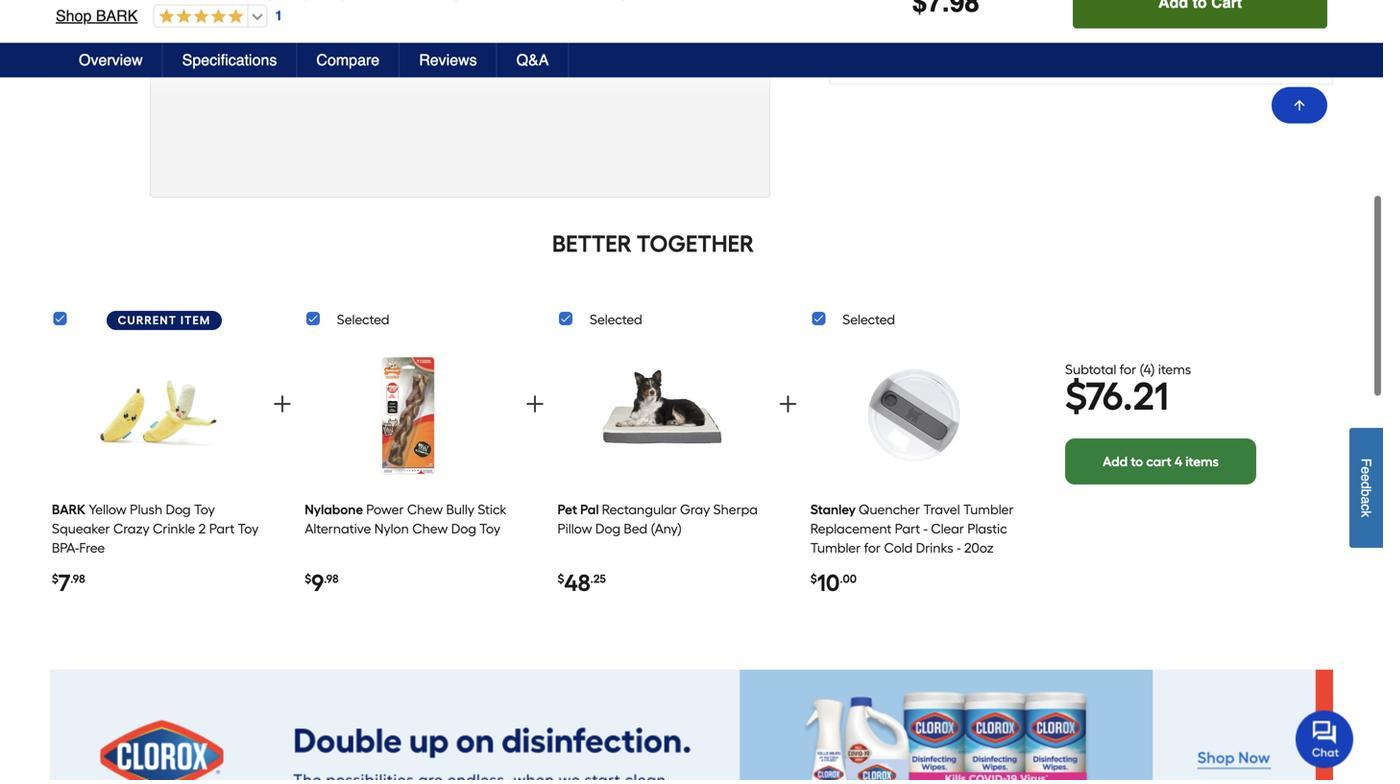 Task type: describe. For each thing, give the bounding box(es) containing it.
plus image for 7
[[271, 391, 294, 414]]

d
[[1359, 482, 1374, 489]]

1 horizontal spatial -
[[957, 538, 961, 555]]

dog inside bark yellow plush dog toy squeaker crazy crinkle 2 part toy bpa-free item # 4860137 | model # 706589
[[233, 0, 271, 23]]

706589
[[200, 29, 244, 44]]

0 horizontal spatial tumbler
[[810, 538, 861, 555]]

current item
[[118, 312, 211, 326]]

98
[[950, 2, 980, 33]]

for inside the subtotal for ( 4 ) items $ 76 .21
[[1120, 360, 1136, 376]]

item
[[50, 29, 76, 44]]

$ for $ 9 .98
[[305, 571, 311, 584]]

better
[[552, 228, 632, 256]]

bark inside bark yellow plush dog toy squeaker crazy crinkle 2 part toy bpa-free item # 4860137 | model # 706589
[[50, 0, 105, 23]]

rectangular gray sherpa pillow dog bed (any)
[[558, 500, 758, 536]]

items inside the subtotal for ( 4 ) items $ 76 .21
[[1158, 360, 1191, 376]]

add to cart button
[[1073, 0, 1327, 44]]

$ 9 .98
[[305, 568, 339, 596]]

dog inside rectangular gray sherpa pillow dog bed (any)
[[595, 519, 621, 536]]

easy
[[899, 10, 931, 26]]

pet pal
[[558, 500, 599, 516]]

current
[[118, 312, 177, 326]]

add to cart 4 items link
[[1065, 437, 1256, 483]]

together
[[637, 228, 754, 256]]

b
[[1359, 489, 1374, 497]]

sherpa
[[713, 500, 758, 516]]

crazy inside yellow plush dog toy squeaker crazy crinkle 2 part toy bpa-free
[[113, 519, 150, 536]]

capacity
[[871, 558, 928, 574]]

1 # from the left
[[80, 29, 87, 44]]

your
[[943, 30, 970, 45]]

quencher
[[859, 500, 920, 516]]

7 for .98
[[59, 568, 70, 596]]

.25
[[590, 571, 606, 584]]

crinkle inside yellow plush dog toy squeaker crazy crinkle 2 part toy bpa-free
[[153, 519, 195, 536]]

f e e d b a c k
[[1359, 459, 1374, 518]]

10 list item
[[810, 337, 1018, 622]]

better together heading
[[50, 227, 1256, 257]]

drinks
[[916, 538, 954, 555]]

squeaker inside yellow plush dog toy squeaker crazy crinkle 2 part toy bpa-free
[[52, 519, 110, 536]]

specifications
[[182, 66, 277, 84]]

store
[[1097, 30, 1127, 45]]

better together
[[552, 228, 754, 256]]

bpa- inside yellow plush dog toy squeaker crazy crinkle 2 part toy bpa-free
[[52, 538, 79, 555]]

add for add to cart
[[1158, 9, 1188, 26]]

)
[[1151, 360, 1155, 376]]

rectangular
[[602, 500, 677, 516]]

bark yellow plush dog toy squeaker crazy crinkle 2 part toy bpa-free item # 4860137 | model # 706589
[[50, 0, 717, 44]]

stanley quencher travel tumbler replacement part - clear plastic tumbler for cold drinks - 20oz and 30oz capacity image
[[852, 344, 977, 484]]

1 vertical spatial items
[[1186, 452, 1219, 468]]

pet
[[558, 500, 577, 516]]

q&a button
[[497, 58, 569, 93]]

replacement
[[810, 519, 892, 536]]

f
[[1359, 459, 1374, 467]]

bark  #706589 image
[[151, 0, 769, 195]]

overview
[[79, 66, 143, 84]]

us
[[1232, 30, 1246, 45]]

for inside quencher travel tumbler replacement part - clear plastic tumbler for cold drinks - 20oz and 30oz capacity
[[864, 538, 881, 555]]

nylabone
[[305, 500, 363, 516]]

crazy inside bark yellow plush dog toy squeaker crazy crinkle 2 part toy bpa-free item # 4860137 | model # 706589
[[406, 0, 458, 23]]

heart outline image
[[297, 51, 320, 74]]

add to cart 4 items
[[1103, 452, 1219, 468]]

compare
[[316, 66, 380, 84]]

plastic
[[967, 519, 1007, 536]]

0 vertical spatial 1
[[275, 23, 283, 39]]

dog inside yellow plush dog toy squeaker crazy crinkle 2 part toy bpa-free
[[166, 500, 191, 516]]

2 inside yellow plush dog toy squeaker crazy crinkle 2 part toy bpa-free
[[198, 519, 206, 536]]

|
[[143, 29, 147, 44]]

$ 10 .00
[[810, 568, 857, 596]]

48 list item
[[558, 337, 766, 622]]

part inside yellow plush dog toy squeaker crazy crinkle 2 part toy bpa-free
[[209, 519, 235, 536]]

$ for $ 7 . 98
[[912, 2, 927, 33]]

power
[[366, 500, 404, 516]]

30oz
[[838, 558, 868, 574]]

charge.
[[899, 49, 944, 64]]

arrow up image
[[1292, 113, 1307, 128]]

travel
[[923, 500, 960, 516]]

plush inside yellow plush dog toy squeaker crazy crinkle 2 part toy bpa-free
[[130, 500, 162, 516]]

4 for add to cart 4 items
[[1175, 452, 1183, 468]]

model
[[152, 29, 188, 44]]

free
[[1250, 30, 1273, 45]]

bark yellow plush dog toy squeaker crazy crinkle 2 part toy bpa-free image
[[93, 344, 218, 484]]

cart
[[1146, 452, 1172, 468]]

advertisement region
[[50, 669, 1333, 781]]

dog inside power chew bully stick alternative nylon chew dog toy
[[451, 519, 476, 536]]

4860137
[[87, 29, 140, 44]]

and
[[810, 558, 835, 574]]

add for add to cart 4 items
[[1103, 452, 1128, 468]]

selected for 48
[[590, 310, 642, 326]]

free inside yellow plush dog toy squeaker crazy crinkle 2 part toy bpa-free
[[79, 538, 105, 555]]

selected for 9
[[337, 310, 389, 326]]

4 for subtotal for ( 4 ) items $ 76 .21
[[1144, 360, 1151, 376]]

stick
[[478, 500, 507, 516]]

pal
[[580, 500, 599, 516]]

nylon
[[374, 519, 409, 536]]

a
[[1359, 497, 1374, 504]]

c
[[1359, 504, 1374, 511]]

0 vertical spatial chew
[[407, 500, 443, 516]]

$ inside the subtotal for ( 4 ) items $ 76 .21
[[1065, 372, 1086, 418]]

easy & free returns return your new, unused item in-store or ship it back to us free of charge.
[[899, 10, 1288, 64]]

to inside easy & free returns return your new, unused item in-store or ship it back to us free of charge.
[[1217, 30, 1228, 45]]



Task type: vqa. For each thing, say whether or not it's contained in the screenshot.
Quencher in the bottom of the page
yes



Task type: locate. For each thing, give the bounding box(es) containing it.
part inside quencher travel tumbler replacement part - clear plastic tumbler for cold drinks - 20oz and 30oz capacity
[[895, 519, 920, 536]]

0 horizontal spatial for
[[864, 538, 881, 555]]

for left cold
[[864, 538, 881, 555]]

0 vertical spatial for
[[1120, 360, 1136, 376]]

2 .98 from the left
[[324, 571, 339, 584]]

# right model
[[192, 29, 200, 44]]

7 inside list item
[[59, 568, 70, 596]]

#
[[80, 29, 87, 44], [192, 29, 200, 44]]

subtotal
[[1065, 360, 1116, 376]]

chew left bully
[[407, 500, 443, 516]]

.98
[[70, 571, 85, 584], [324, 571, 339, 584]]

shop bark up overview
[[56, 22, 138, 40]]

1 horizontal spatial plush
[[176, 0, 228, 23]]

$ inside $ 9 .98
[[305, 571, 311, 584]]

2 e from the top
[[1359, 474, 1374, 482]]

squeaker up compare
[[314, 0, 400, 23]]

plush up 706589
[[176, 0, 228, 23]]

0 horizontal spatial #
[[80, 29, 87, 44]]

2 horizontal spatial to
[[1217, 30, 1228, 45]]

- left "20oz"
[[957, 538, 961, 555]]

.98 down 'alternative'
[[324, 571, 339, 584]]

shop up overview
[[56, 22, 92, 40]]

5 stars image up the specifications
[[154, 24, 243, 41]]

items right the cart at the right bottom
[[1186, 452, 1219, 468]]

toy inside power chew bully stick alternative nylon chew dog toy
[[480, 519, 500, 536]]

crazy
[[406, 0, 458, 23], [113, 519, 150, 536]]

0 horizontal spatial free
[[79, 538, 105, 555]]

compare button
[[297, 58, 400, 93]]

0 vertical spatial 7
[[927, 2, 942, 33]]

1 left heart outline icon
[[269, 53, 277, 69]]

0 horizontal spatial crazy
[[113, 519, 150, 536]]

7
[[927, 2, 942, 33], [59, 568, 70, 596]]

76
[[1086, 372, 1123, 418]]

part inside bark yellow plush dog toy squeaker crazy crinkle 2 part toy bpa-free item # 4860137 | model # 706589
[[550, 0, 587, 23]]

or
[[1130, 30, 1142, 45]]

1 vertical spatial shop bark
[[50, 53, 132, 71]]

unused
[[1005, 30, 1049, 45]]

0 vertical spatial bpa-
[[631, 0, 676, 23]]

new,
[[973, 30, 1001, 45]]

1 horizontal spatial bpa-
[[631, 0, 676, 23]]

0 vertical spatial tumbler
[[963, 500, 1014, 516]]

1 vertical spatial 7
[[59, 568, 70, 596]]

1 horizontal spatial add
[[1158, 9, 1188, 26]]

10
[[817, 568, 840, 596]]

chew down bully
[[412, 519, 448, 536]]

$
[[912, 2, 927, 33], [1065, 372, 1086, 418], [52, 571, 59, 584], [305, 571, 311, 584], [558, 571, 564, 584], [810, 571, 817, 584]]

1 vertical spatial bpa-
[[52, 538, 79, 555]]

e up b
[[1359, 474, 1374, 482]]

returns
[[980, 10, 1031, 26]]

0 vertical spatial to
[[1193, 9, 1207, 26]]

q&a
[[516, 66, 549, 84]]

0 horizontal spatial to
[[1131, 452, 1143, 468]]

return
[[899, 30, 940, 45]]

9 list item
[[305, 337, 513, 622]]

1 vertical spatial 2
[[198, 519, 206, 536]]

free up $ 7 .98
[[79, 538, 105, 555]]

2 vertical spatial to
[[1131, 452, 1143, 468]]

0 horizontal spatial 7
[[59, 568, 70, 596]]

1 vertical spatial 4
[[1175, 452, 1183, 468]]

quencher travel tumbler replacement part - clear plastic tumbler for cold drinks - 20oz and 30oz capacity
[[810, 500, 1014, 574]]

&
[[935, 10, 944, 26]]

free up your
[[948, 10, 976, 26]]

5 stars image
[[154, 24, 243, 41], [148, 54, 238, 72]]

0 vertical spatial crazy
[[406, 0, 458, 23]]

2 inside bark yellow plush dog toy squeaker crazy crinkle 2 part toy bpa-free item # 4860137 | model # 706589
[[534, 0, 545, 23]]

yellow plush dog toy squeaker crazy crinkle 2 part toy bpa-free
[[52, 500, 259, 555]]

plush
[[176, 0, 228, 23], [130, 500, 162, 516]]

0 vertical spatial crinkle
[[463, 0, 529, 23]]

2
[[534, 0, 545, 23], [198, 519, 206, 536]]

2 # from the left
[[192, 29, 200, 44]]

add to cart
[[1158, 9, 1242, 26]]

bully
[[446, 500, 475, 516]]

bpa-
[[631, 0, 676, 23], [52, 538, 79, 555]]

0 vertical spatial shop
[[56, 22, 92, 40]]

0 horizontal spatial crinkle
[[153, 519, 195, 536]]

shop down item
[[50, 53, 86, 71]]

bark left | at the top of the page
[[96, 22, 138, 40]]

0 vertical spatial shop bark
[[56, 22, 138, 40]]

e up d
[[1359, 467, 1374, 474]]

dog
[[233, 0, 271, 23], [166, 500, 191, 516], [451, 519, 476, 536], [595, 519, 621, 536]]

free inside bark yellow plush dog toy squeaker crazy crinkle 2 part toy bpa-free item # 4860137 | model # 706589
[[676, 0, 717, 23]]

to for add to cart
[[1193, 9, 1207, 26]]

0 vertical spatial plush
[[176, 0, 228, 23]]

toy
[[276, 0, 309, 23], [593, 0, 625, 23], [194, 500, 215, 516], [238, 519, 259, 536], [480, 519, 500, 536]]

pet pal rectangular gray sherpa pillow dog bed (any) image
[[599, 344, 724, 484]]

1 plus image from the left
[[271, 391, 294, 414]]

$ inside $ 48 .25
[[558, 571, 564, 584]]

item
[[1053, 30, 1078, 45]]

0 vertical spatial -
[[924, 519, 928, 536]]

2 horizontal spatial selected
[[843, 310, 895, 326]]

1 horizontal spatial to
[[1193, 9, 1207, 26]]

1 vertical spatial for
[[864, 538, 881, 555]]

$ 7 . 98
[[912, 2, 980, 33]]

7 for .
[[927, 2, 942, 33]]

reviews
[[419, 66, 477, 84]]

0 vertical spatial add
[[1158, 9, 1188, 26]]

0 vertical spatial 2
[[534, 0, 545, 23]]

clear
[[931, 519, 964, 536]]

yellow inside yellow plush dog toy squeaker crazy crinkle 2 part toy bpa-free
[[89, 500, 127, 516]]

add inside button
[[1158, 9, 1188, 26]]

f e e d b a c k button
[[1350, 428, 1383, 548]]

0 horizontal spatial selected
[[337, 310, 389, 326]]

1 vertical spatial crinkle
[[153, 519, 195, 536]]

2 horizontal spatial free
[[948, 10, 976, 26]]

gray
[[680, 500, 710, 516]]

.98 for 9
[[324, 571, 339, 584]]

1 horizontal spatial 7
[[927, 2, 942, 33]]

1 horizontal spatial selected
[[590, 310, 642, 326]]

add up it
[[1158, 9, 1188, 26]]

bark down 4860137
[[90, 53, 132, 71]]

2 horizontal spatial part
[[895, 519, 920, 536]]

chat invite button image
[[1296, 710, 1354, 769]]

20oz
[[964, 538, 994, 555]]

add left the cart at the right bottom
[[1103, 452, 1128, 468]]

stanley
[[810, 500, 856, 516]]

bark up item
[[50, 0, 105, 23]]

0 horizontal spatial bpa-
[[52, 538, 79, 555]]

$ for $ 10 .00
[[810, 571, 817, 584]]

1 vertical spatial tumbler
[[810, 538, 861, 555]]

0 horizontal spatial 2
[[198, 519, 206, 536]]

9
[[311, 568, 324, 596]]

cart
[[1211, 9, 1242, 26]]

0 horizontal spatial squeaker
[[52, 519, 110, 536]]

it
[[1174, 30, 1181, 45]]

reviews button
[[400, 58, 497, 93]]

shop bark down 4860137
[[50, 53, 132, 71]]

# right item
[[80, 29, 87, 44]]

nylabone power chew bully stick alternative nylon chew dog toy image
[[346, 344, 471, 484]]

.21
[[1123, 372, 1169, 418]]

squeaker inside bark yellow plush dog toy squeaker crazy crinkle 2 part toy bpa-free item # 4860137 | model # 706589
[[314, 0, 400, 23]]

1 .98 from the left
[[70, 571, 85, 584]]

to left us
[[1217, 30, 1228, 45]]

.
[[942, 2, 950, 33]]

4 right the cart at the right bottom
[[1175, 452, 1183, 468]]

ship
[[1146, 30, 1171, 45]]

tumbler up plastic
[[963, 500, 1014, 516]]

bpa- up $ 7 .98
[[52, 538, 79, 555]]

tumbler up and
[[810, 538, 861, 555]]

3 selected from the left
[[843, 310, 895, 326]]

1 horizontal spatial for
[[1120, 360, 1136, 376]]

specifications button
[[163, 58, 297, 93]]

to inside button
[[1193, 9, 1207, 26]]

part
[[550, 0, 587, 23], [209, 519, 235, 536], [895, 519, 920, 536]]

1 selected from the left
[[337, 310, 389, 326]]

to left the cart at the right bottom
[[1131, 452, 1143, 468]]

0 vertical spatial squeaker
[[314, 0, 400, 23]]

free up the item number 4 8 6 0 1 3 7 and model number 7 0 6 5 8 9 element on the top
[[676, 0, 717, 23]]

1 horizontal spatial squeaker
[[314, 0, 400, 23]]

1 vertical spatial 5 stars image
[[148, 54, 238, 72]]

.98 inside $ 7 .98
[[70, 571, 85, 584]]

to up back
[[1193, 9, 1207, 26]]

of
[[1277, 30, 1288, 45]]

pillow
[[558, 519, 592, 536]]

5 stars image down model
[[148, 54, 238, 72]]

bpa- inside bark yellow plush dog toy squeaker crazy crinkle 2 part toy bpa-free item # 4860137 | model # 706589
[[631, 0, 676, 23]]

overview button
[[60, 58, 163, 93]]

(
[[1140, 360, 1144, 376]]

$ for $ 48 .25
[[558, 571, 564, 584]]

bed
[[624, 519, 647, 536]]

to for add to cart 4 items
[[1131, 452, 1143, 468]]

1 e from the top
[[1359, 467, 1374, 474]]

1 vertical spatial squeaker
[[52, 519, 110, 536]]

4 right 76 at the right of page
[[1144, 360, 1151, 376]]

0 horizontal spatial -
[[924, 519, 928, 536]]

0 vertical spatial yellow
[[111, 0, 170, 23]]

-
[[924, 519, 928, 536], [957, 538, 961, 555]]

1 horizontal spatial part
[[550, 0, 587, 23]]

k
[[1359, 511, 1374, 518]]

bark up $ 7 .98
[[52, 500, 86, 516]]

.98 for 7
[[70, 571, 85, 584]]

- up drinks
[[924, 519, 928, 536]]

crinkle inside bark yellow plush dog toy squeaker crazy crinkle 2 part toy bpa-free item # 4860137 | model # 706589
[[463, 0, 529, 23]]

1 horizontal spatial 2
[[534, 0, 545, 23]]

.00
[[840, 571, 857, 584]]

1 horizontal spatial .98
[[324, 571, 339, 584]]

1 horizontal spatial #
[[192, 29, 200, 44]]

$ 7 .98
[[52, 568, 85, 596]]

$ inside $ 10 .00
[[810, 571, 817, 584]]

items
[[1158, 360, 1191, 376], [1186, 452, 1219, 468]]

0 horizontal spatial plush
[[130, 500, 162, 516]]

plus image for 9
[[524, 391, 547, 414]]

selected for 10
[[843, 310, 895, 326]]

for left (
[[1120, 360, 1136, 376]]

alternative
[[305, 519, 371, 536]]

items right )
[[1158, 360, 1191, 376]]

(any)
[[651, 519, 682, 536]]

1 vertical spatial crazy
[[113, 519, 150, 536]]

plus image
[[777, 391, 800, 414]]

in-
[[1082, 30, 1097, 45]]

0 horizontal spatial part
[[209, 519, 235, 536]]

free inside easy & free returns return your new, unused item in-store or ship it back to us free of charge.
[[948, 10, 976, 26]]

1 vertical spatial to
[[1217, 30, 1228, 45]]

$ for $ 7 .98
[[52, 571, 59, 584]]

48
[[564, 568, 590, 596]]

for
[[1120, 360, 1136, 376], [864, 538, 881, 555]]

1 vertical spatial 1
[[269, 53, 277, 69]]

bark inside 7 list item
[[52, 500, 86, 516]]

plush inside bark yellow plush dog toy squeaker crazy crinkle 2 part toy bpa-free item # 4860137 | model # 706589
[[176, 0, 228, 23]]

1 horizontal spatial tumbler
[[963, 500, 1014, 516]]

power chew bully stick alternative nylon chew dog toy
[[305, 500, 507, 536]]

1
[[275, 23, 283, 39], [269, 53, 277, 69]]

back
[[1185, 30, 1213, 45]]

bpa- up the item number 4 8 6 0 1 3 7 and model number 7 0 6 5 8 9 element on the top
[[631, 0, 676, 23]]

1 horizontal spatial 4
[[1175, 452, 1183, 468]]

1 right 706589
[[275, 23, 283, 39]]

0 horizontal spatial plus image
[[271, 391, 294, 414]]

tumbler
[[963, 500, 1014, 516], [810, 538, 861, 555]]

$ inside $ 7 .98
[[52, 571, 59, 584]]

1 vertical spatial shop
[[50, 53, 86, 71]]

7 list item
[[52, 337, 260, 622]]

0 horizontal spatial .98
[[70, 571, 85, 584]]

item number 4 8 6 0 1 3 7 and model number 7 0 6 5 8 9 element
[[50, 27, 1333, 46]]

.98 inside $ 9 .98
[[324, 571, 339, 584]]

1 horizontal spatial free
[[676, 0, 717, 23]]

shop bark
[[56, 22, 138, 40], [50, 53, 132, 71]]

0 vertical spatial 5 stars image
[[154, 24, 243, 41]]

0 vertical spatial 4
[[1144, 360, 1151, 376]]

2 selected from the left
[[590, 310, 642, 326]]

1 vertical spatial chew
[[412, 519, 448, 536]]

0 horizontal spatial 4
[[1144, 360, 1151, 376]]

1 horizontal spatial plus image
[[524, 391, 547, 414]]

crinkle
[[463, 0, 529, 23], [153, 519, 195, 536]]

0 horizontal spatial add
[[1103, 452, 1128, 468]]

plush down bark yellow plush dog toy squeaker crazy crinkle 2 part toy bpa-free 'image'
[[130, 500, 162, 516]]

1 vertical spatial yellow
[[89, 500, 127, 516]]

to
[[1193, 9, 1207, 26], [1217, 30, 1228, 45], [1131, 452, 1143, 468]]

1 horizontal spatial crinkle
[[463, 0, 529, 23]]

squeaker up $ 7 .98
[[52, 519, 110, 536]]

yellow inside bark yellow plush dog toy squeaker crazy crinkle 2 part toy bpa-free item # 4860137 | model # 706589
[[111, 0, 170, 23]]

cold
[[884, 538, 913, 555]]

4 inside the subtotal for ( 4 ) items $ 76 .21
[[1144, 360, 1151, 376]]

1 horizontal spatial crazy
[[406, 0, 458, 23]]

0 vertical spatial items
[[1158, 360, 1191, 376]]

.98 down yellow plush dog toy squeaker crazy crinkle 2 part toy bpa-free
[[70, 571, 85, 584]]

2 plus image from the left
[[524, 391, 547, 414]]

1 vertical spatial -
[[957, 538, 961, 555]]

chew
[[407, 500, 443, 516], [412, 519, 448, 536]]

plus image
[[271, 391, 294, 414], [524, 391, 547, 414]]

e
[[1359, 467, 1374, 474], [1359, 474, 1374, 482]]

1 vertical spatial plush
[[130, 500, 162, 516]]

1 vertical spatial add
[[1103, 452, 1128, 468]]

item
[[181, 312, 211, 326]]



